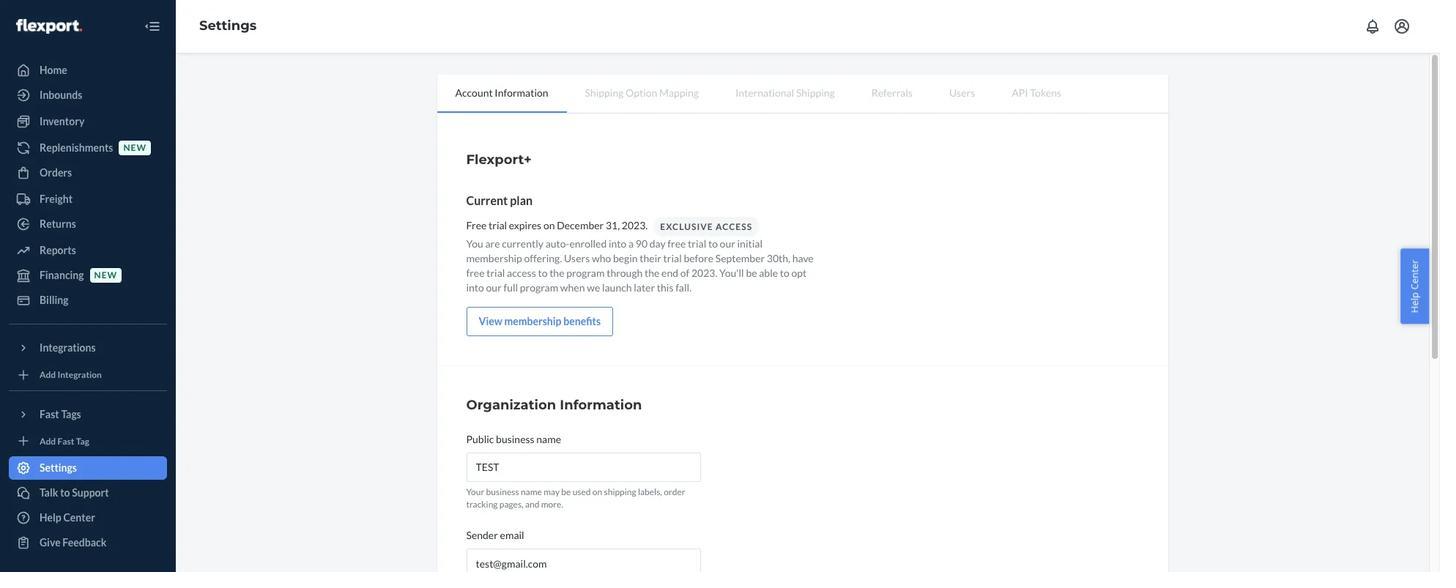 Task type: locate. For each thing, give the bounding box(es) containing it.
shipping inside tab
[[796, 86, 835, 99]]

home
[[40, 64, 67, 76]]

fast tags button
[[9, 403, 167, 426]]

free
[[668, 237, 686, 250], [466, 267, 485, 279]]

trial up are
[[489, 219, 507, 231]]

integration
[[58, 369, 102, 380]]

0 vertical spatial on
[[544, 219, 555, 231]]

0 vertical spatial business
[[496, 433, 535, 446]]

on
[[544, 219, 555, 231], [593, 487, 603, 498]]

shipping left option
[[585, 86, 624, 99]]

1 horizontal spatial 2023.
[[692, 267, 718, 279]]

returns link
[[9, 213, 167, 236]]

help center
[[1409, 260, 1422, 313], [40, 511, 95, 524]]

new up the orders 'link'
[[123, 142, 147, 153]]

0 vertical spatial information
[[495, 86, 549, 99]]

users left api
[[950, 86, 976, 99]]

tokens
[[1031, 86, 1062, 99]]

add down fast tags
[[40, 436, 56, 447]]

Email address text field
[[466, 549, 701, 572]]

1 vertical spatial our
[[486, 281, 502, 294]]

this
[[657, 281, 674, 294]]

0 horizontal spatial free
[[466, 267, 485, 279]]

1 vertical spatial settings link
[[9, 457, 167, 480]]

give feedback button
[[9, 531, 167, 555]]

center inside button
[[1409, 260, 1422, 290]]

0 horizontal spatial on
[[544, 219, 555, 231]]

business for public
[[496, 433, 535, 446]]

offering.
[[524, 252, 562, 265]]

users inside tab
[[950, 86, 976, 99]]

0 vertical spatial help center
[[1409, 260, 1422, 313]]

later
[[634, 281, 655, 294]]

your
[[466, 487, 485, 498]]

option
[[626, 86, 658, 99]]

0 vertical spatial add
[[40, 369, 56, 380]]

name up "and" at bottom left
[[521, 487, 542, 498]]

1 the from the left
[[550, 267, 565, 279]]

name down organization information
[[537, 433, 561, 446]]

new down reports link on the left top of page
[[94, 270, 117, 281]]

business down the organization on the bottom
[[496, 433, 535, 446]]

information up business name text box at the bottom left of page
[[560, 397, 642, 413]]

0 horizontal spatial our
[[486, 281, 502, 294]]

1 vertical spatial on
[[593, 487, 603, 498]]

new for financing
[[94, 270, 117, 281]]

returns
[[40, 218, 76, 230]]

replenishments
[[40, 141, 113, 154]]

you
[[466, 237, 483, 250]]

end
[[662, 267, 679, 279]]

billing
[[40, 294, 69, 306]]

the down "their"
[[645, 267, 660, 279]]

our left full
[[486, 281, 502, 294]]

1 horizontal spatial center
[[1409, 260, 1422, 290]]

our
[[720, 237, 736, 250], [486, 281, 502, 294]]

0 horizontal spatial center
[[63, 511, 95, 524]]

1 vertical spatial help
[[40, 511, 61, 524]]

0 vertical spatial users
[[950, 86, 976, 99]]

0 horizontal spatial settings
[[40, 462, 77, 474]]

0 horizontal spatial users
[[564, 252, 590, 265]]

shipping
[[604, 487, 637, 498]]

2023. down before
[[692, 267, 718, 279]]

membership inside button
[[505, 315, 562, 328]]

be right may at the bottom of page
[[562, 487, 571, 498]]

0 horizontal spatial new
[[94, 270, 117, 281]]

0 vertical spatial new
[[123, 142, 147, 153]]

inventory
[[40, 115, 85, 128]]

0 horizontal spatial the
[[550, 267, 565, 279]]

auto-
[[546, 237, 570, 250]]

0 horizontal spatial shipping
[[585, 86, 624, 99]]

add fast tag
[[40, 436, 89, 447]]

into left the a
[[609, 237, 627, 250]]

more.
[[541, 499, 563, 510]]

1 vertical spatial membership
[[505, 315, 562, 328]]

1 horizontal spatial information
[[560, 397, 642, 413]]

1 vertical spatial be
[[562, 487, 571, 498]]

1 vertical spatial settings
[[40, 462, 77, 474]]

1 vertical spatial information
[[560, 397, 642, 413]]

integrations
[[40, 341, 96, 354]]

new
[[123, 142, 147, 153], [94, 270, 117, 281]]

name
[[537, 433, 561, 446], [521, 487, 542, 498]]

0 vertical spatial name
[[537, 433, 561, 446]]

users down 'enrolled'
[[564, 252, 590, 265]]

api
[[1012, 86, 1029, 99]]

used
[[573, 487, 591, 498]]

a
[[629, 237, 634, 250]]

initial
[[738, 237, 763, 250]]

into left full
[[466, 281, 484, 294]]

before
[[684, 252, 714, 265]]

business inside your business name may be used on shipping labels, order tracking pages, and more.
[[486, 487, 519, 498]]

0 vertical spatial be
[[746, 267, 757, 279]]

1 vertical spatial users
[[564, 252, 590, 265]]

feedback
[[63, 536, 107, 549]]

account information tab
[[437, 75, 567, 113]]

view
[[479, 315, 503, 328]]

inventory link
[[9, 110, 167, 133]]

program down access
[[520, 281, 558, 294]]

day
[[650, 237, 666, 250]]

be inside you are currently auto-enrolled into a 90 day free trial to our initial membership offering. users who begin their trial before september 30th, have free trial access to the program through the end of 2023. you'll be able to opt into our full program when we launch later this fall.
[[746, 267, 757, 279]]

be
[[746, 267, 757, 279], [562, 487, 571, 498]]

0 vertical spatial center
[[1409, 260, 1422, 290]]

free right day
[[668, 237, 686, 250]]

information inside tab
[[495, 86, 549, 99]]

be left able
[[746, 267, 757, 279]]

pages,
[[500, 499, 524, 510]]

1 vertical spatial name
[[521, 487, 542, 498]]

the down offering.
[[550, 267, 565, 279]]

enrolled
[[570, 237, 607, 250]]

api tokens tab
[[994, 75, 1080, 111]]

0 horizontal spatial settings link
[[9, 457, 167, 480]]

free
[[466, 219, 487, 231]]

view membership benefits
[[479, 315, 601, 328]]

1 horizontal spatial users
[[950, 86, 976, 99]]

our down the access
[[720, 237, 736, 250]]

2 add from the top
[[40, 436, 56, 447]]

free down you
[[466, 267, 485, 279]]

tab list
[[437, 75, 1168, 114]]

trial up before
[[688, 237, 707, 250]]

1 horizontal spatial shipping
[[796, 86, 835, 99]]

0 vertical spatial program
[[567, 267, 605, 279]]

on right the used
[[593, 487, 603, 498]]

1 vertical spatial help center
[[40, 511, 95, 524]]

users
[[950, 86, 976, 99], [564, 252, 590, 265]]

program up we
[[567, 267, 605, 279]]

0 vertical spatial fast
[[40, 408, 59, 420]]

shipping option mapping
[[585, 86, 699, 99]]

0 horizontal spatial 2023.
[[622, 219, 648, 231]]

1 shipping from the left
[[585, 86, 624, 99]]

settings
[[199, 18, 257, 34], [40, 462, 77, 474]]

1 vertical spatial add
[[40, 436, 56, 447]]

1 horizontal spatial the
[[645, 267, 660, 279]]

0 horizontal spatial program
[[520, 281, 558, 294]]

able
[[759, 267, 778, 279]]

membership down are
[[466, 252, 522, 265]]

to right "talk" at the left of the page
[[60, 487, 70, 499]]

shipping right international
[[796, 86, 835, 99]]

current plan
[[466, 193, 533, 207]]

freight link
[[9, 188, 167, 211]]

0 vertical spatial settings link
[[199, 18, 257, 34]]

information right account
[[495, 86, 549, 99]]

0 vertical spatial free
[[668, 237, 686, 250]]

30th,
[[767, 252, 791, 265]]

0 horizontal spatial help
[[40, 511, 61, 524]]

users inside you are currently auto-enrolled into a 90 day free trial to our initial membership offering. users who begin their trial before september 30th, have free trial access to the program through the end of 2023. you'll be able to opt into our full program when we launch later this fall.
[[564, 252, 590, 265]]

0 vertical spatial into
[[609, 237, 627, 250]]

access
[[507, 267, 536, 279]]

fast left tags at the bottom left of page
[[40, 408, 59, 420]]

0 horizontal spatial information
[[495, 86, 549, 99]]

1 horizontal spatial free
[[668, 237, 686, 250]]

fast tags
[[40, 408, 81, 420]]

31,
[[606, 219, 620, 231]]

name inside your business name may be used on shipping labels, order tracking pages, and more.
[[521, 487, 542, 498]]

information for organization information
[[560, 397, 642, 413]]

1 horizontal spatial program
[[567, 267, 605, 279]]

to inside talk to support button
[[60, 487, 70, 499]]

financing
[[40, 269, 84, 281]]

tab list containing account information
[[437, 75, 1168, 114]]

1 horizontal spatial be
[[746, 267, 757, 279]]

on up auto-
[[544, 219, 555, 231]]

tag
[[76, 436, 89, 447]]

2023. inside you are currently auto-enrolled into a 90 day free trial to our initial membership offering. users who begin their trial before september 30th, have free trial access to the program through the end of 2023. you'll be able to opt into our full program when we launch later this fall.
[[692, 267, 718, 279]]

membership down full
[[505, 315, 562, 328]]

shipping inside tab
[[585, 86, 624, 99]]

0 vertical spatial our
[[720, 237, 736, 250]]

when
[[560, 281, 585, 294]]

add
[[40, 369, 56, 380], [40, 436, 56, 447]]

1 horizontal spatial on
[[593, 487, 603, 498]]

1 vertical spatial new
[[94, 270, 117, 281]]

1 vertical spatial business
[[486, 487, 519, 498]]

1 horizontal spatial help
[[1409, 292, 1422, 313]]

1 vertical spatial into
[[466, 281, 484, 294]]

1 horizontal spatial help center
[[1409, 260, 1422, 313]]

center
[[1409, 260, 1422, 290], [63, 511, 95, 524]]

0 horizontal spatial be
[[562, 487, 571, 498]]

to left opt
[[780, 267, 790, 279]]

your business name may be used on shipping labels, order tracking pages, and more.
[[466, 487, 686, 510]]

organization
[[466, 397, 556, 413]]

1 add from the top
[[40, 369, 56, 380]]

2023.
[[622, 219, 648, 231], [692, 267, 718, 279]]

1 horizontal spatial new
[[123, 142, 147, 153]]

1 vertical spatial 2023.
[[692, 267, 718, 279]]

new for replenishments
[[123, 142, 147, 153]]

business up pages,
[[486, 487, 519, 498]]

2 shipping from the left
[[796, 86, 835, 99]]

launch
[[602, 281, 632, 294]]

account
[[455, 86, 493, 99]]

add left integration
[[40, 369, 56, 380]]

0 vertical spatial help
[[1409, 292, 1422, 313]]

0 vertical spatial membership
[[466, 252, 522, 265]]

referrals
[[872, 86, 913, 99]]

fast inside dropdown button
[[40, 408, 59, 420]]

add fast tag link
[[9, 432, 167, 451]]

orders link
[[9, 161, 167, 185]]

membership
[[466, 252, 522, 265], [505, 315, 562, 328]]

2023. up the a
[[622, 219, 648, 231]]

fast left tag
[[58, 436, 74, 447]]

1 horizontal spatial our
[[720, 237, 736, 250]]

1 horizontal spatial settings
[[199, 18, 257, 34]]



Task type: describe. For each thing, give the bounding box(es) containing it.
exclusive access
[[660, 221, 753, 232]]

their
[[640, 252, 662, 265]]

1 vertical spatial program
[[520, 281, 558, 294]]

benefits
[[564, 315, 601, 328]]

freight
[[40, 193, 73, 205]]

currently
[[502, 237, 544, 250]]

access
[[716, 221, 753, 232]]

may
[[544, 487, 560, 498]]

inbounds link
[[9, 84, 167, 107]]

fall.
[[676, 281, 692, 294]]

inbounds
[[40, 89, 82, 101]]

talk
[[40, 487, 58, 499]]

public business name
[[466, 433, 561, 446]]

open account menu image
[[1394, 18, 1411, 35]]

information for account information
[[495, 86, 549, 99]]

name for public business name
[[537, 433, 561, 446]]

are
[[485, 237, 500, 250]]

2 the from the left
[[645, 267, 660, 279]]

international shipping tab
[[717, 75, 853, 111]]

support
[[72, 487, 109, 499]]

give feedback
[[40, 536, 107, 549]]

trial up full
[[487, 267, 505, 279]]

sender email
[[466, 529, 524, 542]]

talk to support button
[[9, 481, 167, 505]]

add integration
[[40, 369, 102, 380]]

september
[[716, 252, 765, 265]]

reports
[[40, 244, 76, 256]]

current
[[466, 193, 508, 207]]

flexport logo image
[[16, 19, 82, 34]]

Business name text field
[[466, 453, 701, 482]]

order
[[664, 487, 686, 498]]

0 vertical spatial 2023.
[[622, 219, 648, 231]]

trial up 'end'
[[664, 252, 682, 265]]

0 horizontal spatial help center
[[40, 511, 95, 524]]

name for your business name may be used on shipping labels, order tracking pages, and more.
[[521, 487, 542, 498]]

plan
[[510, 193, 533, 207]]

help center button
[[1401, 249, 1430, 324]]

1 horizontal spatial into
[[609, 237, 627, 250]]

free trial expires on december 31, 2023.
[[466, 219, 648, 231]]

opt
[[792, 267, 807, 279]]

talk to support
[[40, 487, 109, 499]]

integrations button
[[9, 336, 167, 360]]

public
[[466, 433, 494, 446]]

help center link
[[9, 506, 167, 530]]

reports link
[[9, 239, 167, 262]]

of
[[681, 267, 690, 279]]

through
[[607, 267, 643, 279]]

sender
[[466, 529, 498, 542]]

billing link
[[9, 289, 167, 312]]

open notifications image
[[1364, 18, 1382, 35]]

close navigation image
[[144, 18, 161, 35]]

1 vertical spatial center
[[63, 511, 95, 524]]

1 horizontal spatial settings link
[[199, 18, 257, 34]]

tracking
[[466, 499, 498, 510]]

labels,
[[638, 487, 662, 498]]

add for add fast tag
[[40, 436, 56, 447]]

help inside help center button
[[1409, 292, 1422, 313]]

flexport+
[[466, 152, 532, 168]]

full
[[504, 281, 518, 294]]

tags
[[61, 408, 81, 420]]

view membership benefits link
[[466, 307, 613, 336]]

api tokens
[[1012, 86, 1062, 99]]

exclusive
[[660, 221, 714, 232]]

add integration link
[[9, 366, 167, 384]]

referrals tab
[[853, 75, 931, 111]]

membership inside you are currently auto-enrolled into a 90 day free trial to our initial membership offering. users who begin their trial before september 30th, have free trial access to the program through the end of 2023. you'll be able to opt into our full program when we launch later this fall.
[[466, 252, 522, 265]]

shipping option mapping tab
[[567, 75, 717, 111]]

you are currently auto-enrolled into a 90 day free trial to our initial membership offering. users who begin their trial before september 30th, have free trial access to the program through the end of 2023. you'll be able to opt into our full program when we launch later this fall.
[[466, 237, 814, 294]]

to down exclusive access
[[709, 237, 718, 250]]

email
[[500, 529, 524, 542]]

settings inside "link"
[[40, 462, 77, 474]]

mapping
[[660, 86, 699, 99]]

who
[[592, 252, 611, 265]]

organization information
[[466, 397, 642, 413]]

international shipping
[[736, 86, 835, 99]]

on inside your business name may be used on shipping labels, order tracking pages, and more.
[[593, 487, 603, 498]]

home link
[[9, 59, 167, 82]]

0 vertical spatial settings
[[199, 18, 257, 34]]

be inside your business name may be used on shipping labels, order tracking pages, and more.
[[562, 487, 571, 498]]

have
[[793, 252, 814, 265]]

0 horizontal spatial into
[[466, 281, 484, 294]]

help inside help center link
[[40, 511, 61, 524]]

help center inside button
[[1409, 260, 1422, 313]]

1 vertical spatial free
[[466, 267, 485, 279]]

orders
[[40, 166, 72, 179]]

give
[[40, 536, 61, 549]]

business for your
[[486, 487, 519, 498]]

we
[[587, 281, 600, 294]]

90
[[636, 237, 648, 250]]

international
[[736, 86, 795, 99]]

begin
[[613, 252, 638, 265]]

add for add integration
[[40, 369, 56, 380]]

december
[[557, 219, 604, 231]]

to down offering.
[[538, 267, 548, 279]]

1 vertical spatial fast
[[58, 436, 74, 447]]

users tab
[[931, 75, 994, 111]]

expires
[[509, 219, 542, 231]]

you'll
[[720, 267, 744, 279]]



Task type: vqa. For each thing, say whether or not it's contained in the screenshot.
MAPPING
yes



